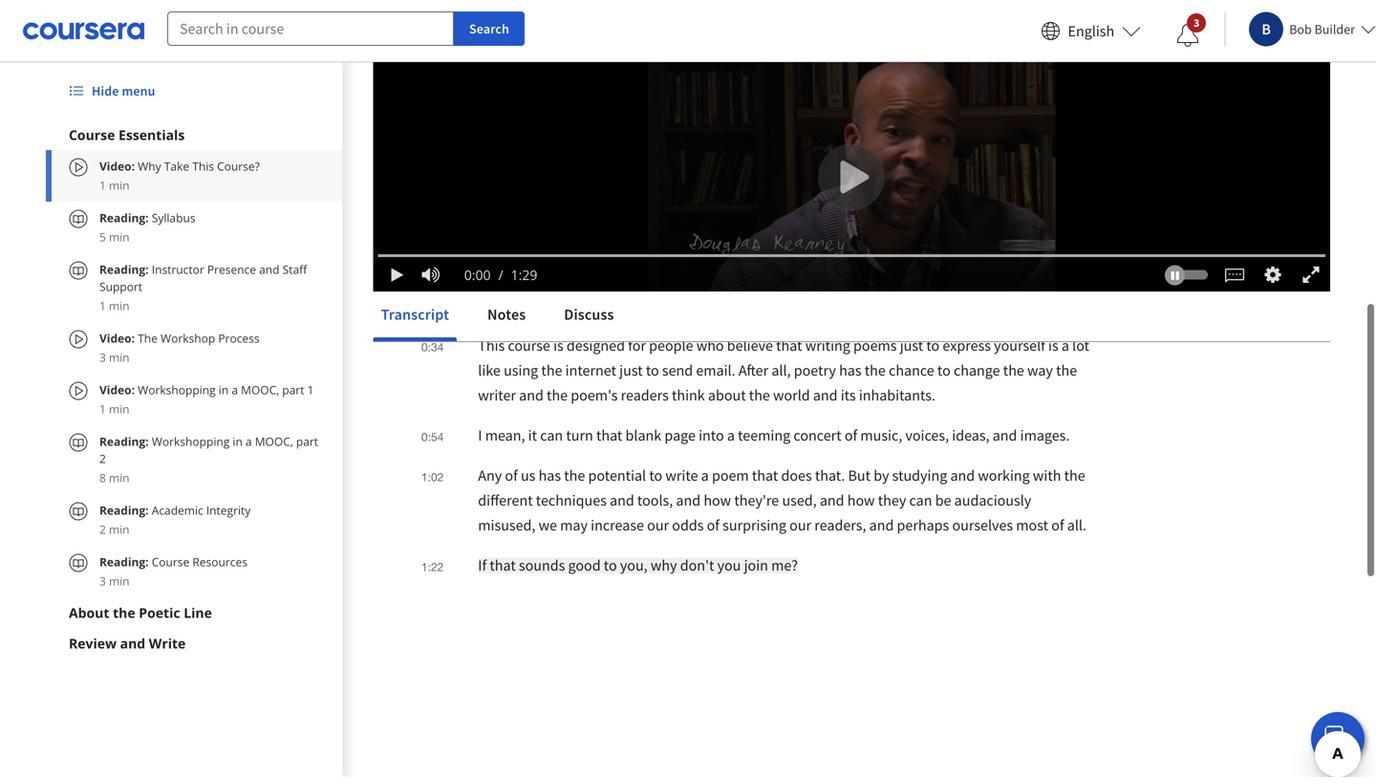 Task type: locate. For each thing, give the bounding box(es) containing it.
1 reading: from the top
[[99, 210, 149, 226]]

0 minutes 0 seconds element
[[464, 266, 491, 284]]

1 minutes 29 seconds element
[[511, 266, 538, 284]]

take
[[428, 33, 481, 66], [164, 158, 189, 174]]

0:00
[[464, 266, 491, 284]]

1 horizontal spatial write
[[666, 466, 699, 485]]

8
[[99, 470, 106, 486]]

can down "yourself,"
[[478, 231, 501, 250]]

most for ourselves
[[1017, 516, 1049, 535]]

and down 'using'
[[519, 386, 544, 405]]

writing, up related lecture content tabs "tab list"
[[839, 271, 888, 290]]

in down process
[[219, 382, 229, 398]]

min inside the reading: academic integrity 2 min
[[109, 522, 130, 537]]

1 horizontal spatial our
[[790, 516, 812, 535]]

2 inside workshopping in a mooc, part 2
[[99, 451, 106, 467]]

0 vertical spatial has
[[840, 361, 862, 380]]

1 horizontal spatial be
[[1002, 181, 1018, 200]]

0 horizontal spatial why
[[138, 158, 161, 174]]

1 video: from the top
[[99, 158, 135, 174]]

how
[[704, 491, 732, 510], [848, 491, 875, 510]]

0 vertical spatial take
[[428, 33, 481, 66]]

reading: inside reading: syllabus 5 min
[[99, 210, 149, 226]]

is
[[637, 181, 647, 200], [554, 271, 564, 290], [554, 336, 564, 355], [1049, 336, 1059, 355]]

me?
[[772, 556, 798, 575]]

0 vertical spatial course
[[69, 126, 115, 144]]

can down studying
[[910, 491, 933, 510]]

2 vertical spatial 3
[[99, 573, 106, 589]]

a down process
[[232, 382, 238, 398]]

1 vertical spatial workshopping
[[152, 434, 230, 449]]

2 video: from the top
[[99, 330, 135, 346]]

0 horizontal spatial course?
[[217, 158, 260, 174]]

play image
[[388, 267, 407, 282]]

video: inside video: the workshop process 3 min
[[99, 330, 135, 346]]

this course is based on the notion that the most exciting writing,
[[478, 271, 891, 290]]

i right well,
[[791, 206, 795, 225]]

coursera image
[[23, 16, 144, 46]]

video: why take this course? 1 min
[[99, 158, 260, 193]]

has for us
[[539, 466, 561, 485]]

techniques
[[536, 491, 607, 510]]

based
[[567, 271, 605, 290]]

workshopping down video: the workshop process 3 min
[[138, 382, 216, 398]]

video: left the
[[99, 330, 135, 346]]

readers,
[[815, 516, 867, 535]]

just up chance
[[900, 336, 924, 355]]

reading: inside reading: course resources 3 min
[[99, 554, 149, 570]]

bob builder
[[1290, 21, 1356, 38]]

for
[[628, 336, 646, 355]]

a right need
[[627, 206, 635, 225]]

how down poem
[[704, 491, 732, 510]]

has right us
[[539, 466, 561, 485]]

3 left b at right top
[[1194, 15, 1200, 30]]

you
[[935, 181, 958, 200], [1045, 206, 1069, 225], [718, 556, 741, 575]]

course?
[[540, 33, 630, 66], [217, 158, 260, 174]]

join
[[744, 556, 769, 575]]

why take this course?
[[374, 33, 630, 66]]

and up workshop.
[[845, 156, 870, 175]]

min right 5
[[109, 229, 130, 245]]

2 vertical spatial just
[[620, 361, 643, 380]]

video:
[[99, 158, 135, 174], [99, 330, 135, 346], [99, 382, 135, 398]]

2 horizontal spatial can
[[910, 491, 933, 510]]

in down "video: workshopping in a mooc, part 1 1 min"
[[233, 434, 243, 449]]

may
[[560, 516, 588, 535]]

why left the search
[[374, 33, 423, 66]]

1 horizontal spatial how
[[848, 491, 875, 510]]

min down 1 min
[[109, 349, 130, 365]]

and down that.
[[820, 491, 845, 510]]

bob
[[1290, 21, 1313, 38]]

the left first
[[511, 296, 532, 315]]

is for like
[[1049, 336, 1059, 355]]

and left staff
[[259, 262, 280, 277]]

can inside well, i would say, why just write poems when you can write better poems?
[[478, 231, 501, 250]]

2 inside the reading: academic integrity 2 min
[[99, 522, 106, 537]]

the up inhabitants.
[[865, 361, 886, 380]]

min inside "video: workshopping in a mooc, part 1 1 min"
[[109, 401, 130, 417]]

the right 'using'
[[542, 361, 563, 380]]

5 reading: from the top
[[99, 554, 149, 570]]

1 horizontal spatial take
[[428, 33, 481, 66]]

i mean, it can turn that blank page into a teeming concert of music, button
[[478, 426, 906, 445]]

how down but
[[848, 491, 875, 510]]

0 horizontal spatial our
[[648, 516, 669, 535]]

3 reading: from the top
[[99, 434, 152, 449]]

reading: down 8 min
[[99, 502, 149, 518]]

1 course from the top
[[508, 271, 551, 290]]

you down teach at the top
[[935, 181, 958, 200]]

1:02
[[422, 470, 444, 484]]

2 min from the top
[[109, 229, 130, 245]]

3 down 1 min
[[99, 349, 106, 365]]

reading: up about the poetic line
[[99, 554, 149, 570]]

our
[[648, 516, 669, 535], [790, 516, 812, 535]]

1 horizontal spatial poems
[[960, 206, 1003, 225]]

1 vertical spatial can
[[540, 426, 563, 445]]

reading: for course resources
[[99, 554, 149, 570]]

poet,
[[738, 156, 771, 175]]

i'm douglas kearney. button
[[567, 156, 704, 175]]

can right it
[[540, 426, 563, 445]]

about
[[708, 386, 746, 405]]

1 vertical spatial part
[[296, 434, 318, 449]]

7 min from the top
[[109, 522, 130, 537]]

0 horizontal spatial you
[[718, 556, 741, 575]]

1 inside video: why take this course? 1 min
[[99, 177, 106, 193]]

1 horizontal spatial writing,
[[961, 271, 1010, 290]]

1 vertical spatial take
[[164, 158, 189, 174]]

poems
[[960, 206, 1003, 225], [854, 336, 897, 355]]

course for first
[[508, 271, 551, 290]]

instructor
[[152, 262, 204, 277]]

the right on at top
[[628, 271, 649, 290]]

that right notion
[[697, 271, 724, 290]]

1 vertical spatial 3
[[99, 349, 106, 365]]

they're
[[735, 491, 780, 510]]

0 vertical spatial can
[[478, 231, 501, 250]]

0 horizontal spatial course
[[69, 126, 115, 144]]

how they're used, and how they can be audaciously misused, we may increase button
[[478, 491, 1032, 535]]

poems up chance
[[854, 336, 897, 355]]

5 min from the top
[[109, 401, 130, 417]]

1 horizontal spatial most
[[1017, 516, 1049, 535]]

is inside express yourself is a lot like using the internet just to send email.
[[1049, 336, 1059, 355]]

write down "yourself,"
[[504, 231, 537, 250]]

richest
[[915, 271, 958, 290]]

min up about the poetic line
[[109, 573, 130, 589]]

0 vertical spatial mooc,
[[241, 382, 279, 398]]

0:34 button
[[416, 334, 450, 359]]

2 2 from the top
[[99, 522, 106, 537]]

0:54 button
[[416, 424, 450, 448]]

0 vertical spatial be
[[1002, 181, 1018, 200]]

staff
[[283, 262, 307, 277]]

course essentials
[[69, 126, 185, 144]]

reading: inside the reading: academic integrity 2 min
[[99, 502, 149, 518]]

the inside express yourself is a lot like using the internet just to send email.
[[542, 361, 563, 380]]

but by studying and working with the different techniques and tools, and
[[478, 466, 1086, 510]]

0 horizontal spatial in
[[219, 382, 229, 398]]

6 min from the top
[[109, 470, 130, 486]]

a
[[775, 181, 783, 200]]

min up 8 min
[[109, 401, 130, 417]]

0 vertical spatial why
[[374, 33, 423, 66]]

you inside now you might be asking yourself, why do i need a poetry workshop?
[[935, 181, 958, 200]]

our down used, on the right of the page
[[790, 516, 812, 535]]

1 vertical spatial be
[[936, 491, 952, 510]]

min down support
[[109, 298, 130, 314]]

1 min from the top
[[109, 177, 130, 193]]

2 course from the top
[[508, 336, 551, 355]]

we
[[539, 516, 557, 535]]

video: down course essentials
[[99, 158, 135, 174]]

mooc,
[[241, 382, 279, 398], [255, 434, 293, 449]]

0 vertical spatial most
[[751, 271, 783, 290]]

min down 8 min
[[109, 522, 130, 537]]

2 vertical spatial can
[[910, 491, 933, 510]]

4 reading: from the top
[[99, 502, 149, 518]]

1 vertical spatial in
[[233, 434, 243, 449]]

0 vertical spatial workshopping
[[138, 382, 216, 398]]

0 horizontal spatial can
[[478, 231, 501, 250]]

1 vertical spatial video:
[[99, 330, 135, 346]]

mute image
[[419, 265, 443, 284]]

1 vertical spatial poetry
[[794, 361, 837, 380]]

poetry inside after all, poetry has the chance to change the way the writer and
[[794, 361, 837, 380]]

and inside instructor presence and staff support
[[259, 262, 280, 277]]

1 horizontal spatial in
[[233, 434, 243, 449]]

reading: up 5
[[99, 210, 149, 226]]

0 horizontal spatial writing,
[[839, 271, 888, 290]]

2 up 8
[[99, 451, 106, 467]]

2 writing, from the left
[[961, 271, 1010, 290]]

1 vertical spatial most
[[1017, 516, 1049, 535]]

1 vertical spatial mooc,
[[255, 434, 293, 449]]

1 vertical spatial 2
[[99, 522, 106, 537]]

any
[[478, 466, 502, 485]]

the inside dropdown button
[[113, 604, 135, 622]]

why inside now you might be asking yourself, why do i need a poetry workshop?
[[536, 206, 562, 225]]

1 vertical spatial course
[[152, 554, 190, 570]]

express yourself is a lot like using the internet just to send email. button
[[478, 336, 1090, 380]]

a left lot
[[1062, 336, 1070, 355]]

0 horizontal spatial write
[[504, 231, 537, 250]]

1 vertical spatial course?
[[217, 158, 260, 174]]

is for the
[[554, 271, 564, 290]]

our down tools,
[[648, 516, 669, 535]]

workshopping in a mooc, part 2
[[99, 434, 318, 467]]

i teach at california institute of the arts.
[[478, 156, 1059, 200]]

reading: academic integrity 2 min
[[99, 502, 251, 537]]

workshopping down "video: workshopping in a mooc, part 1 1 min"
[[152, 434, 230, 449]]

i'm a poet, performer, and educator. button
[[704, 156, 936, 175]]

course down hide
[[69, 126, 115, 144]]

i right 'do'
[[585, 206, 589, 225]]

0 horizontal spatial most
[[751, 271, 783, 290]]

0 horizontal spatial poems
[[854, 336, 897, 355]]

min
[[109, 177, 130, 193], [109, 229, 130, 245], [109, 298, 130, 314], [109, 349, 130, 365], [109, 401, 130, 417], [109, 470, 130, 486], [109, 522, 130, 537], [109, 573, 130, 589]]

douglas
[[590, 156, 642, 175]]

1 vertical spatial course
[[508, 336, 551, 355]]

odds
[[672, 516, 704, 535]]

0 horizontal spatial why
[[536, 206, 562, 225]]

is left designed
[[554, 336, 564, 355]]

the down the after
[[749, 386, 771, 405]]

by
[[874, 466, 890, 485]]

2 our from the left
[[790, 516, 812, 535]]

i'm
[[567, 156, 587, 175], [704, 156, 724, 175]]

1 horizontal spatial has
[[840, 361, 862, 380]]

3 up 'about'
[[99, 573, 106, 589]]

0 vertical spatial just
[[898, 206, 921, 225]]

but
[[849, 466, 871, 485]]

0:54
[[422, 430, 444, 444]]

0 vertical spatial 3
[[1194, 15, 1200, 30]]

0 horizontal spatial poetry
[[638, 206, 680, 225]]

course right /
[[508, 271, 551, 290]]

and up audaciously
[[951, 466, 976, 485]]

0 vertical spatial 2
[[99, 451, 106, 467]]

reading: up support
[[99, 262, 152, 277]]

i'm up the arts.
[[567, 156, 587, 175]]

chat with us image
[[1323, 724, 1354, 754]]

1 i'm from the left
[[567, 156, 587, 175]]

2 reading: from the top
[[99, 262, 152, 277]]

the down yourself
[[1004, 361, 1025, 380]]

poetry down "writing"
[[794, 361, 837, 380]]

writing, right richest
[[961, 271, 1010, 290]]

course down the reading: academic integrity 2 min
[[152, 554, 190, 570]]

better
[[540, 231, 579, 250]]

0:24 button
[[416, 269, 450, 294]]

0 vertical spatial video:
[[99, 158, 135, 174]]

and left the 'its'
[[814, 386, 838, 405]]

and down about the poetic line
[[120, 634, 146, 653]]

0 vertical spatial part
[[282, 382, 304, 398]]

be inside how they're used, and how they can be audaciously misused, we may increase
[[936, 491, 952, 510]]

the up review and write
[[113, 604, 135, 622]]

i inside well, i would say, why just write poems when you can write better poems?
[[791, 206, 795, 225]]

after
[[739, 361, 769, 380]]

poems down might
[[960, 206, 1003, 225]]

video: down video: the workshop process 3 min
[[99, 382, 135, 398]]

search button
[[454, 11, 525, 46]]

0 vertical spatial you
[[935, 181, 958, 200]]

mooc, inside "video: workshopping in a mooc, part 1 1 min"
[[241, 382, 279, 398]]

in
[[219, 382, 229, 398], [233, 434, 243, 449]]

poetry down sharpened
[[638, 206, 680, 225]]

2 horizontal spatial you
[[1045, 206, 1069, 225]]

5
[[99, 229, 106, 245]]

write down now at the top right of page
[[924, 206, 957, 225]]

i left teach at the top
[[936, 156, 940, 175]]

the poem's readers think about the world and its inhabitants. button
[[547, 386, 936, 405]]

1 horizontal spatial course
[[152, 554, 190, 570]]

8 min from the top
[[109, 573, 130, 589]]

about
[[69, 604, 109, 622]]

0 vertical spatial poetry
[[638, 206, 680, 225]]

why left 'do'
[[536, 206, 562, 225]]

video: inside "video: workshopping in a mooc, part 1 1 min"
[[99, 382, 135, 398]]

3 video: from the top
[[99, 382, 135, 398]]

be up when
[[1002, 181, 1018, 200]]

perhaps
[[897, 516, 950, 535]]

1 horizontal spatial you
[[935, 181, 958, 200]]

1 horizontal spatial poetry
[[794, 361, 837, 380]]

to up tools,
[[650, 466, 663, 485]]

don't
[[681, 556, 715, 575]]

to inside after all, poetry has the chance to change the way the writer and
[[938, 361, 951, 380]]

0 horizontal spatial how
[[704, 491, 732, 510]]

poetry
[[638, 206, 680, 225], [794, 361, 837, 380]]

music,
[[861, 426, 903, 445]]

lot
[[1073, 336, 1090, 355]]

show notifications image
[[1177, 24, 1200, 47]]

our odds of surprising our readers, and perhaps ourselves most of all. button
[[648, 516, 1087, 535]]

video: for video: workshopping in a mooc, part 1 1 min
[[99, 382, 135, 398]]

a down "video: workshopping in a mooc, part 1 1 min"
[[246, 434, 252, 449]]

this for this course is based on the notion that the most exciting writing,
[[478, 271, 505, 290]]

most left all.
[[1017, 516, 1049, 535]]

reading: course resources 3 min
[[99, 554, 248, 589]]

i'm up sharpened
[[704, 156, 724, 175]]

is down i'm douglas kearney. button
[[637, 181, 647, 200]]

1 horizontal spatial why
[[651, 556, 677, 575]]

1 vertical spatial has
[[539, 466, 561, 485]]

concert
[[794, 426, 842, 445]]

1 2 from the top
[[99, 451, 106, 467]]

inhabitants.
[[859, 386, 936, 405]]

3 button
[[1162, 12, 1216, 58]]

send
[[663, 361, 693, 380]]

a inside express yourself is a lot like using the internet just to send email.
[[1062, 336, 1070, 355]]

happens
[[1013, 271, 1069, 290]]

workshopping inside workshopping in a mooc, part 2
[[152, 434, 230, 449]]

1 horizontal spatial i'm
[[704, 156, 724, 175]]

believe
[[727, 336, 774, 355]]

1 horizontal spatial course?
[[540, 33, 630, 66]]

course up 'using'
[[508, 336, 551, 355]]

is left lot
[[1049, 336, 1059, 355]]

2 vertical spatial video:
[[99, 382, 135, 398]]

might
[[961, 181, 999, 200]]

is for people
[[554, 336, 564, 355]]

the right way
[[1057, 361, 1078, 380]]

on
[[608, 271, 625, 290]]

0 horizontal spatial be
[[936, 491, 952, 510]]

why right you,
[[651, 556, 677, 575]]

0 vertical spatial poems
[[960, 206, 1003, 225]]

i teach at california institute of the arts. button
[[478, 156, 1059, 200]]

that right "if"
[[490, 556, 516, 575]]

why down essentials
[[138, 158, 161, 174]]

video: inside video: why take this course? 1 min
[[99, 158, 135, 174]]

2 vertical spatial you
[[718, 556, 741, 575]]

writing, inside 'the richest writing, happens after the first draft.'
[[961, 271, 1010, 290]]

why inside video: why take this course? 1 min
[[138, 158, 161, 174]]

1 vertical spatial you
[[1045, 206, 1069, 225]]

using
[[504, 361, 539, 380]]

the up techniques
[[564, 466, 585, 485]]

2 i'm from the left
[[704, 156, 724, 175]]

min inside reading: course resources 3 min
[[109, 573, 130, 589]]

4 min from the top
[[109, 349, 130, 365]]

0 horizontal spatial take
[[164, 158, 189, 174]]

min up reading: syllabus 5 min
[[109, 177, 130, 193]]

0 horizontal spatial has
[[539, 466, 561, 485]]

2
[[99, 451, 106, 467], [99, 522, 106, 537]]

just inside well, i would say, why just write poems when you can write better poems?
[[898, 206, 921, 225]]

has inside after all, poetry has the chance to change the way the writer and
[[840, 361, 862, 380]]

notes
[[488, 305, 526, 324]]

mooc, down process
[[241, 382, 279, 398]]

with
[[1034, 466, 1062, 485]]

2 horizontal spatial why
[[868, 206, 895, 225]]

0 horizontal spatial i'm
[[567, 156, 587, 175]]

1 vertical spatial why
[[138, 158, 161, 174]]

you down asking at right top
[[1045, 206, 1069, 225]]

write
[[924, 206, 957, 225], [504, 231, 537, 250], [666, 466, 699, 485]]

0 vertical spatial in
[[219, 382, 229, 398]]

write up tools,
[[666, 466, 699, 485]]

0 vertical spatial course
[[508, 271, 551, 290]]

to left send
[[646, 361, 659, 380]]

reading: for academic integrity
[[99, 502, 149, 518]]

2 horizontal spatial write
[[924, 206, 957, 225]]

the right with at the bottom right
[[1065, 466, 1086, 485]]

kearney.
[[645, 156, 701, 175]]

why right say,
[[868, 206, 895, 225]]



Task type: describe. For each thing, give the bounding box(es) containing it.
you,
[[620, 556, 648, 575]]

most for the
[[751, 271, 783, 290]]

you inside well, i would say, why just write poems when you can write better poems?
[[1045, 206, 1069, 225]]

0:34
[[422, 340, 444, 354]]

3 inside video: the workshop process 3 min
[[99, 349, 106, 365]]

this for this is sharpened visions: a poetry workshop.
[[607, 181, 634, 200]]

teeming
[[738, 426, 791, 445]]

a left poem
[[702, 466, 709, 485]]

ideas,
[[953, 426, 990, 445]]

1 vertical spatial write
[[504, 231, 537, 250]]

that up they're
[[752, 466, 779, 485]]

transcript
[[381, 305, 449, 324]]

in inside "video: workshopping in a mooc, part 1 1 min"
[[219, 382, 229, 398]]

a inside now you might be asking yourself, why do i need a poetry workshop?
[[627, 206, 635, 225]]

good
[[569, 556, 601, 575]]

writing
[[806, 336, 851, 355]]

just inside express yourself is a lot like using the internet just to send email.
[[620, 361, 643, 380]]

arts.
[[575, 181, 604, 200]]

this course is designed for people who believe that writing poems just to button
[[478, 336, 943, 355]]

writer
[[478, 386, 516, 405]]

tools,
[[638, 491, 673, 510]]

yourself,
[[478, 206, 533, 225]]

the inside but by studying and working with the different techniques and tools, and
[[1065, 466, 1086, 485]]

hide menu
[[92, 82, 155, 99]]

of left us
[[505, 466, 518, 485]]

this course is based on the notion that the most exciting writing, button
[[478, 271, 891, 290]]

1 horizontal spatial why
[[374, 33, 423, 66]]

and right the "ideas,"
[[993, 426, 1018, 445]]

the right notion
[[727, 271, 748, 290]]

2 vertical spatial write
[[666, 466, 699, 485]]

video: for video: the workshop process 3 min
[[99, 330, 135, 346]]

and up increase
[[610, 491, 635, 510]]

if that sounds good to you, why don't you join me? button
[[478, 556, 798, 575]]

3 inside reading: course resources 3 min
[[99, 573, 106, 589]]

hide menu button
[[61, 74, 163, 108]]

the left richest
[[891, 271, 912, 290]]

why for if that sounds good to you, why don't you join me?
[[651, 556, 677, 575]]

i inside i teach at california institute of the arts.
[[936, 156, 940, 175]]

be inside now you might be asking yourself, why do i need a poetry workshop?
[[1002, 181, 1018, 200]]

mooc, inside workshopping in a mooc, part 2
[[255, 434, 293, 449]]

write
[[149, 634, 186, 653]]

that up all,
[[777, 336, 803, 355]]

to up chance
[[927, 336, 940, 355]]

i left mean,
[[478, 426, 482, 445]]

that right turn
[[597, 426, 623, 445]]

this inside video: why take this course? 1 min
[[192, 158, 214, 174]]

0 vertical spatial write
[[924, 206, 957, 225]]

video: workshopping in a mooc, part 1 1 min
[[99, 382, 314, 417]]

essentials
[[119, 126, 185, 144]]

well,
[[756, 206, 788, 225]]

and inside dropdown button
[[120, 634, 146, 653]]

1 min
[[99, 298, 130, 314]]

of right odds
[[707, 516, 720, 535]]

world
[[774, 386, 811, 405]]

has for poetry
[[840, 361, 862, 380]]

of left all.
[[1052, 516, 1065, 535]]

instructor presence and staff support
[[99, 262, 307, 295]]

1:02 button
[[416, 464, 450, 489]]

why inside well, i would say, why just write poems when you can write better poems?
[[868, 206, 895, 225]]

1 our from the left
[[648, 516, 669, 535]]

builder
[[1315, 21, 1356, 38]]

1:22
[[422, 560, 444, 574]]

like
[[478, 361, 501, 380]]

in inside workshopping in a mooc, part 2
[[233, 434, 243, 449]]

draft.
[[563, 296, 597, 315]]

sounds
[[519, 556, 565, 575]]

and inside after all, poetry has the chance to change the way the writer and
[[519, 386, 544, 405]]

a inside "video: workshopping in a mooc, part 1 1 min"
[[232, 382, 238, 398]]

audaciously
[[955, 491, 1032, 510]]

well, i would say, why just write poems when you can write better poems?
[[478, 206, 1069, 250]]

yourself
[[995, 336, 1046, 355]]

part inside workshopping in a mooc, part 2
[[296, 434, 318, 449]]

i inside now you might be asking yourself, why do i need a poetry workshop?
[[585, 206, 589, 225]]

workshopping inside "video: workshopping in a mooc, part 1 1 min"
[[138, 382, 216, 398]]

min inside video: the workshop process 3 min
[[109, 349, 130, 365]]

1 vertical spatial just
[[900, 336, 924, 355]]

0:00 / 1:29
[[464, 266, 538, 284]]

now you might be asking yourself, why do i need a poetry workshop? button
[[478, 181, 1063, 225]]

this for this course is designed for people who believe that writing poems just to
[[478, 336, 505, 355]]

all.
[[1068, 516, 1087, 535]]

educator.
[[873, 156, 933, 175]]

a right into
[[728, 426, 735, 445]]

how they're used, and how they can be audaciously misused, we may increase
[[478, 491, 1032, 535]]

course inside reading: course resources 3 min
[[152, 554, 190, 570]]

if that sounds good to you, why don't you join me?
[[478, 556, 798, 575]]

1 writing, from the left
[[839, 271, 888, 290]]

review
[[69, 634, 117, 653]]

Search in course text field
[[167, 11, 454, 46]]

they
[[879, 491, 907, 510]]

1 horizontal spatial can
[[540, 426, 563, 445]]

do
[[565, 206, 582, 225]]

and up odds
[[676, 491, 701, 510]]

poetry
[[786, 181, 828, 200]]

to inside express yourself is a lot like using the internet just to send email.
[[646, 361, 659, 380]]

course? inside video: why take this course? 1 min
[[217, 158, 260, 174]]

the richest writing, happens after the first draft.
[[478, 271, 1069, 315]]

studying
[[893, 466, 948, 485]]

related lecture content tabs tab list
[[374, 292, 1331, 341]]

email.
[[696, 361, 736, 380]]

performer,
[[774, 156, 842, 175]]

turn
[[566, 426, 594, 445]]

increase
[[591, 516, 644, 535]]

hide
[[92, 82, 119, 99]]

poetic
[[139, 604, 180, 622]]

b
[[1263, 20, 1272, 39]]

chance
[[889, 361, 935, 380]]

and down they
[[870, 516, 894, 535]]

/
[[499, 266, 504, 284]]

english button
[[1034, 0, 1150, 62]]

blank
[[626, 426, 662, 445]]

think
[[672, 386, 705, 405]]

discuss button
[[557, 292, 622, 338]]

to left you,
[[604, 556, 617, 575]]

people
[[649, 336, 694, 355]]

1:29
[[511, 266, 538, 284]]

workshop?
[[683, 206, 753, 225]]

voices,
[[906, 426, 950, 445]]

of inside i teach at california institute of the arts.
[[535, 181, 548, 200]]

take inside video: why take this course? 1 min
[[164, 158, 189, 174]]

way
[[1028, 361, 1054, 380]]

poems inside well, i would say, why just write poems when you can write better poems?
[[960, 206, 1003, 225]]

teach
[[943, 156, 978, 175]]

min inside reading: syllabus 5 min
[[109, 229, 130, 245]]

does
[[782, 466, 812, 485]]

different
[[478, 491, 533, 510]]

notion
[[652, 271, 694, 290]]

1 how from the left
[[704, 491, 732, 510]]

poem's
[[571, 386, 618, 405]]

and inside how they're used, and how they can be audaciously misused, we may increase
[[820, 491, 845, 510]]

1:22 button
[[416, 554, 450, 579]]

express yourself is a lot like using the internet just to send email.
[[478, 336, 1090, 380]]

full screen image
[[1300, 265, 1324, 284]]

of left music,
[[845, 426, 858, 445]]

2 how from the left
[[848, 491, 875, 510]]

video: for video: why take this course? 1 min
[[99, 158, 135, 174]]

0 vertical spatial course?
[[540, 33, 630, 66]]

reading: for syllabus
[[99, 210, 149, 226]]

course for using
[[508, 336, 551, 355]]

course inside dropdown button
[[69, 126, 115, 144]]

min inside video: why take this course? 1 min
[[109, 177, 130, 193]]

8 min
[[99, 470, 130, 486]]

0:24
[[422, 275, 444, 289]]

can inside how they're used, and how they can be audaciously misused, we may increase
[[910, 491, 933, 510]]

poetry inside now you might be asking yourself, why do i need a poetry workshop?
[[638, 206, 680, 225]]

a inside workshopping in a mooc, part 2
[[246, 434, 252, 449]]

the inside i teach at california institute of the arts.
[[551, 181, 572, 200]]

poem
[[712, 466, 749, 485]]

part inside "video: workshopping in a mooc, part 1 1 min"
[[282, 382, 304, 398]]

sharpened
[[650, 181, 720, 200]]

3 inside dropdown button
[[1194, 15, 1200, 30]]

about the poetic line button
[[69, 603, 320, 623]]

1 vertical spatial poems
[[854, 336, 897, 355]]

the left poem's
[[547, 386, 568, 405]]

why for now you might be asking yourself, why do i need a poetry workshop?
[[536, 206, 562, 225]]

any of us has the potential to write a poem that does that. button
[[478, 466, 849, 485]]

after all, poetry has the chance to change the way the writer and button
[[478, 361, 1078, 405]]

poems?
[[582, 231, 631, 250]]

exciting
[[786, 271, 836, 290]]

a left poet,
[[727, 156, 735, 175]]

now you might be asking yourself, why do i need a poetry workshop?
[[478, 181, 1063, 225]]

i mean, it can turn that blank page into a teeming concert of music, voices, ideas, and images.
[[478, 426, 1070, 445]]

after
[[478, 296, 508, 315]]

3 min from the top
[[109, 298, 130, 314]]

academic
[[152, 502, 203, 518]]

first
[[535, 296, 560, 315]]



Task type: vqa. For each thing, say whether or not it's contained in the screenshot.
EFFECTIVE
no



